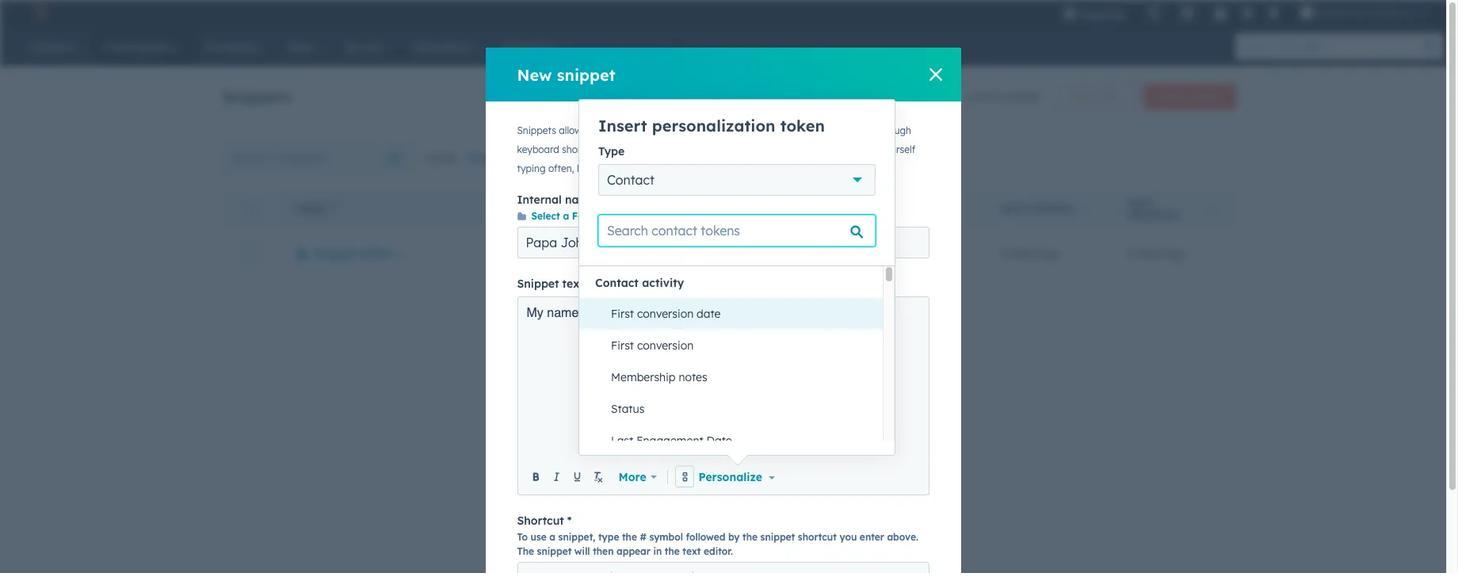 Task type: vqa. For each thing, say whether or not it's contained in the screenshot.
below in the Use the text field below to explain that this checkbox will grant you permission to store and process a customer's personal information.
no



Task type: describe. For each thing, give the bounding box(es) containing it.
tara
[[875, 246, 897, 260]]

often,
[[548, 162, 574, 174]]

select a folder
[[531, 210, 602, 222]]

first conversion button
[[595, 330, 883, 361]]

first for first conversion date
[[611, 307, 634, 321]]

john
[[628, 306, 656, 320]]

link opens in a new window image
[[797, 165, 807, 174]]

marketplaces button
[[1171, 0, 1204, 25]]

of inside snippets banner
[[976, 90, 987, 104]]

personalization
[[652, 116, 776, 136]]

internal
[[517, 193, 562, 207]]

1 8 from the left
[[1002, 246, 1008, 260]]

shortcut
[[517, 514, 564, 528]]

insert personalization token
[[598, 116, 825, 136]]

date for date created
[[1002, 203, 1026, 215]]

hubspot link
[[19, 3, 59, 22]]

agenda.
[[695, 162, 731, 174]]

use
[[531, 531, 547, 543]]

the
[[517, 545, 534, 557]]

new folder button
[[1059, 84, 1134, 109]]

last
[[611, 434, 634, 448]]

papa
[[595, 306, 625, 320]]

shortcut element
[[517, 562, 929, 573]]

shortcut
[[798, 531, 837, 543]]

like
[[577, 162, 592, 174]]

a inside shortcut to use a snippet, type the # symbol followed by the snippet shortcut you enter above. the snippet will then appear in the text editor.
[[550, 531, 556, 543]]

typing
[[517, 162, 546, 174]]

get
[[609, 143, 625, 155]]

line
[[770, 143, 785, 155]]

upgrade image
[[1063, 7, 1077, 21]]

type
[[598, 144, 625, 159]]

folder for snippet
[[359, 246, 392, 260]]

appear
[[617, 545, 651, 557]]

symbol
[[649, 531, 683, 543]]

created
[[875, 203, 919, 215]]

1
[[396, 246, 402, 260]]

1 ago from the left
[[1039, 246, 1060, 260]]

contact for contact activity
[[595, 276, 639, 290]]

in
[[653, 545, 662, 557]]

learn more. link
[[738, 162, 809, 177]]

1 horizontal spatial of
[[788, 143, 797, 155]]

studios
[[1369, 6, 1406, 19]]

snippet up allow at the top left of the page
[[557, 65, 616, 84]]

a up agenda.
[[716, 143, 722, 155]]

conversion for first conversion date
[[637, 307, 694, 321]]

yourself
[[880, 143, 916, 155]]

reusable
[[647, 124, 685, 136]]

date modified button
[[1109, 190, 1236, 225]]

access
[[810, 124, 840, 136]]

by inside shortcut to use a snippet, type the # symbol followed by the snippet shortcut you enter above. the snippet will then appear in the text editor.
[[728, 531, 740, 543]]

apoptosis
[[1318, 6, 1366, 19]]

type
[[598, 531, 619, 543]]

membership notes button
[[595, 361, 883, 393]]

first conversion
[[611, 338, 694, 353]]

Internal name text field
[[517, 227, 929, 258]]

calling icon image
[[1147, 6, 1162, 21]]

new folder
[[1072, 90, 1121, 102]]

by inside snippets allow you to create reusable blocks of text that you can access quickly through keyboard shortcuts. get started by entering a phrase or line of text that you find yourself typing often, like a greeting or meeting agenda.
[[663, 143, 674, 155]]

new for new folder
[[1072, 90, 1092, 102]]

you left the can at the right of page
[[771, 124, 788, 136]]

learn more.
[[738, 162, 795, 174]]

settings image
[[1240, 7, 1255, 21]]

press to sort. image
[[1211, 202, 1217, 213]]

a right the like
[[595, 162, 600, 174]]

search button
[[1417, 33, 1444, 60]]

marketplaces image
[[1181, 7, 1195, 21]]

first conversion date button
[[595, 298, 883, 330]]

name for my
[[547, 306, 579, 320]]

last engagement date button
[[595, 425, 883, 457]]

notifications button
[[1261, 0, 1288, 25]]

snippet down use
[[537, 545, 572, 557]]

search image
[[1425, 41, 1436, 52]]

snippet folder 1 button
[[297, 246, 402, 260]]

create snippet button
[[1144, 84, 1237, 109]]

conversion for first conversion
[[637, 338, 694, 353]]

above.
[[887, 531, 919, 543]]

snippets allow you to create reusable blocks of text that you can access quickly through keyboard shortcuts. get started by entering a phrase or line of text that you find yourself typing often, like a greeting or meeting agenda.
[[517, 124, 916, 174]]

text up the is
[[562, 277, 584, 291]]

close image
[[929, 68, 942, 81]]

snippets banner
[[222, 79, 1237, 109]]

contact button
[[598, 164, 876, 196]]

new for new snippet
[[517, 65, 552, 84]]

date
[[697, 307, 721, 321]]

engagement
[[637, 434, 704, 448]]

my
[[527, 306, 544, 320]]

#
[[640, 531, 647, 543]]

then
[[593, 545, 614, 557]]

5
[[990, 90, 996, 104]]

snippet text
[[517, 277, 584, 291]]

1 vertical spatial that
[[820, 143, 838, 155]]

any button
[[467, 142, 510, 174]]

tara schultz
[[875, 246, 938, 260]]

menu containing apoptosis studios 2
[[1052, 0, 1439, 25]]

ascending sort. press to sort descending. element
[[330, 202, 336, 216]]

allow
[[559, 124, 582, 136]]

snippet folder 1
[[313, 246, 402, 260]]

Merge tag popover body search field
[[598, 215, 876, 247]]

none field containing contact activity
[[579, 196, 895, 573]]

status
[[611, 402, 645, 416]]

Search HubSpot search field
[[1236, 33, 1430, 60]]

entering
[[676, 143, 713, 155]]

shortcut to use a snippet, type the # symbol followed by the snippet shortcut you enter above. the snippet will then appear in the text editor.
[[517, 514, 919, 557]]

greeting
[[603, 162, 641, 174]]

2 8 from the left
[[1128, 246, 1135, 260]]

name button
[[278, 190, 856, 225]]

folder
[[572, 210, 602, 222]]

blocks
[[687, 124, 716, 136]]

membership
[[611, 370, 676, 384]]

first conversion date
[[611, 307, 721, 321]]

can
[[791, 124, 807, 136]]

contact for contact
[[607, 172, 655, 188]]

date inside 'button'
[[707, 434, 732, 448]]



Task type: locate. For each thing, give the bounding box(es) containing it.
status button
[[595, 393, 883, 425]]

0
[[966, 90, 973, 104]]

Type a word to use as a shortcut text field
[[517, 562, 929, 573]]

activity
[[642, 276, 684, 290]]

0 vertical spatial by
[[663, 143, 674, 155]]

by inside button
[[922, 203, 934, 215]]

0 vertical spatial that
[[750, 124, 769, 136]]

text up link opens in a new window image
[[800, 143, 817, 155]]

0 vertical spatial snippets
[[222, 86, 291, 106]]

1 vertical spatial conversion
[[637, 338, 694, 353]]

or
[[758, 143, 767, 155], [643, 162, 653, 174]]

modified
[[1128, 209, 1180, 221]]

snippet for snippet folder 1
[[313, 246, 356, 260]]

My name is Papa John text field
[[527, 304, 921, 463]]

that down "access"
[[820, 143, 838, 155]]

link opens in a new window image
[[797, 162, 807, 177]]

by up "editor."
[[728, 531, 740, 543]]

menu
[[1052, 0, 1439, 25]]

new right the 0 of 5 created
[[1072, 90, 1092, 102]]

0 vertical spatial or
[[758, 143, 767, 155]]

menu item
[[1136, 0, 1139, 25]]

conversion inside "first conversion date" button
[[637, 307, 694, 321]]

1 horizontal spatial folder
[[1095, 90, 1121, 102]]

1 vertical spatial first
[[611, 338, 634, 353]]

that up phrase at the top of page
[[750, 124, 769, 136]]

notifications image
[[1267, 7, 1281, 21]]

1 8 days ago from the left
[[1002, 246, 1060, 260]]

a inside select a folder popup button
[[563, 210, 569, 222]]

conversion down activity
[[637, 307, 694, 321]]

of
[[976, 90, 987, 104], [718, 124, 728, 136], [788, 143, 797, 155]]

folder
[[1095, 90, 1121, 102], [359, 246, 392, 260]]

1 horizontal spatial the
[[665, 545, 680, 557]]

created by button
[[856, 190, 982, 225]]

1 horizontal spatial 8
[[1128, 246, 1135, 260]]

snippet
[[313, 246, 356, 260], [517, 277, 559, 291]]

0 horizontal spatial ago
[[1039, 246, 1060, 260]]

snippet for snippet text
[[517, 277, 559, 291]]

settings link
[[1238, 4, 1257, 21]]

my name is papa john
[[527, 306, 656, 320]]

snippet up my
[[517, 277, 559, 291]]

last engagement date
[[611, 434, 732, 448]]

you left the "to" at the left
[[585, 124, 601, 136]]

press to sort. element
[[1211, 202, 1217, 216]]

name
[[565, 193, 596, 207], [547, 306, 579, 320]]

1 vertical spatial by
[[922, 203, 934, 215]]

2 vertical spatial of
[[788, 143, 797, 155]]

2 horizontal spatial the
[[743, 531, 758, 543]]

new
[[517, 65, 552, 84], [1072, 90, 1092, 102]]

0 vertical spatial first
[[611, 307, 634, 321]]

1 horizontal spatial ago
[[1166, 246, 1187, 260]]

2
[[1408, 6, 1414, 19]]

snippet right create
[[1190, 90, 1223, 102]]

0 vertical spatial of
[[976, 90, 987, 104]]

of right line at top
[[788, 143, 797, 155]]

8 days ago down modified
[[1128, 246, 1187, 260]]

find
[[860, 143, 877, 155]]

Search search field
[[222, 142, 415, 174]]

help image
[[1214, 7, 1228, 21]]

membership notes
[[611, 370, 708, 384]]

a right use
[[550, 531, 556, 543]]

enter
[[860, 531, 885, 543]]

0 horizontal spatial folder
[[359, 246, 392, 260]]

1 conversion from the top
[[637, 307, 694, 321]]

snippets inside banner
[[222, 86, 291, 106]]

upgrade
[[1081, 8, 1125, 21]]

2 8 days ago from the left
[[1128, 246, 1187, 260]]

text inside shortcut to use a snippet, type the # symbol followed by the snippet shortcut you enter above. the snippet will then appear in the text editor.
[[683, 545, 701, 557]]

name for internal
[[565, 193, 596, 207]]

contact down started
[[607, 172, 655, 188]]

0 vertical spatial folder
[[1095, 90, 1121, 102]]

of right blocks
[[718, 124, 728, 136]]

ago down modified
[[1166, 246, 1187, 260]]

snippet left shortcut
[[761, 531, 795, 543]]

snippets for snippets
[[222, 86, 291, 106]]

new inside "dialog"
[[517, 65, 552, 84]]

1 vertical spatial snippet
[[517, 277, 559, 291]]

notes
[[679, 370, 708, 384]]

new snippet
[[517, 65, 616, 84]]

1 horizontal spatial days
[[1138, 246, 1163, 260]]

0 horizontal spatial date
[[707, 434, 732, 448]]

0 vertical spatial snippet
[[313, 246, 356, 260]]

by down reusable in the left of the page
[[663, 143, 674, 155]]

first down contact activity
[[611, 307, 634, 321]]

learn
[[738, 162, 765, 174]]

snippet,
[[558, 531, 596, 543]]

apoptosis studios 2
[[1318, 6, 1414, 19]]

date created button
[[982, 190, 1109, 225]]

text up phrase at the top of page
[[730, 124, 748, 136]]

snippet inside "dialog"
[[517, 277, 559, 291]]

1 vertical spatial new
[[1072, 90, 1092, 102]]

2 horizontal spatial by
[[922, 203, 934, 215]]

days down modified
[[1138, 246, 1163, 260]]

created by
[[875, 203, 934, 215]]

will
[[575, 545, 590, 557]]

0 horizontal spatial snippets
[[222, 86, 291, 106]]

0 horizontal spatial or
[[643, 162, 653, 174]]

2 days from the left
[[1138, 246, 1163, 260]]

of left 5
[[976, 90, 987, 104]]

2 first from the top
[[611, 338, 634, 353]]

1 first from the top
[[611, 307, 634, 321]]

2 horizontal spatial of
[[976, 90, 987, 104]]

None field
[[579, 196, 895, 573]]

created inside snippets banner
[[1000, 90, 1040, 104]]

keyboard
[[517, 143, 559, 155]]

8 days ago down the date created
[[1002, 246, 1060, 260]]

conversion down first conversion date
[[637, 338, 694, 353]]

0 horizontal spatial of
[[718, 124, 728, 136]]

by right 'created'
[[922, 203, 934, 215]]

1 horizontal spatial snippets
[[517, 124, 556, 136]]

days
[[1011, 246, 1036, 260], [1138, 246, 1163, 260]]

text down followed
[[683, 545, 701, 557]]

1 days from the left
[[1011, 246, 1036, 260]]

you left 'find' in the top of the page
[[841, 143, 857, 155]]

2 conversion from the top
[[637, 338, 694, 353]]

1 horizontal spatial that
[[820, 143, 838, 155]]

name up folder
[[565, 193, 596, 207]]

conversion
[[637, 307, 694, 321], [637, 338, 694, 353]]

0 of 5 created
[[966, 90, 1040, 104]]

2 horizontal spatial date
[[1128, 197, 1153, 209]]

1 vertical spatial folder
[[359, 246, 392, 260]]

0 vertical spatial conversion
[[637, 307, 694, 321]]

1 horizontal spatial snippet
[[517, 277, 559, 291]]

snippet
[[557, 65, 616, 84], [1190, 90, 1223, 102], [761, 531, 795, 543], [537, 545, 572, 557]]

you
[[585, 124, 601, 136], [771, 124, 788, 136], [841, 143, 857, 155], [840, 531, 857, 543]]

quickly
[[843, 124, 874, 136]]

editor.
[[704, 545, 733, 557]]

phrase
[[725, 143, 755, 155]]

0 horizontal spatial 8
[[1002, 246, 1008, 260]]

1 vertical spatial of
[[718, 124, 728, 136]]

a down internal name
[[563, 210, 569, 222]]

snippet inside create snippet button
[[1190, 90, 1223, 102]]

new inside button
[[1072, 90, 1092, 102]]

tara schultz image
[[1300, 6, 1315, 20]]

days down the date created
[[1011, 246, 1036, 260]]

any
[[468, 151, 489, 165]]

0 vertical spatial contact
[[607, 172, 655, 188]]

help button
[[1208, 0, 1234, 25]]

the
[[622, 531, 637, 543], [743, 531, 758, 543], [665, 545, 680, 557]]

0 horizontal spatial days
[[1011, 246, 1036, 260]]

0 vertical spatial new
[[517, 65, 552, 84]]

contact up papa
[[595, 276, 639, 290]]

contact activity list box
[[579, 298, 883, 573]]

to
[[517, 531, 528, 543]]

you inside shortcut to use a snippet, type the # symbol followed by the snippet shortcut you enter above. the snippet will then appear in the text editor.
[[840, 531, 857, 543]]

0 horizontal spatial the
[[622, 531, 637, 543]]

1 vertical spatial created
[[1029, 203, 1073, 215]]

0 horizontal spatial new
[[517, 65, 552, 84]]

more.
[[768, 162, 795, 174]]

to
[[604, 124, 613, 136]]

folder left create
[[1095, 90, 1121, 102]]

1 vertical spatial or
[[643, 162, 653, 174]]

1 horizontal spatial new
[[1072, 90, 1092, 102]]

created inside button
[[1029, 203, 1073, 215]]

8 days ago
[[1002, 246, 1060, 260], [1128, 246, 1187, 260]]

new snippet dialog
[[485, 48, 961, 573]]

0 vertical spatial created
[[1000, 90, 1040, 104]]

name left the is
[[547, 306, 579, 320]]

folder left the 1 on the left top of the page
[[359, 246, 392, 260]]

select a folder button
[[517, 208, 612, 225]]

meeting
[[655, 162, 692, 174]]

followed
[[686, 531, 726, 543]]

1 horizontal spatial 8 days ago
[[1128, 246, 1187, 260]]

0 horizontal spatial 8 days ago
[[1002, 246, 1060, 260]]

select
[[531, 210, 560, 222]]

1 horizontal spatial by
[[728, 531, 740, 543]]

1 vertical spatial name
[[547, 306, 579, 320]]

snippets inside snippets allow you to create reusable blocks of text that you can access quickly through keyboard shortcuts. get started by entering a phrase or line of text that you find yourself typing often, like a greeting or meeting agenda.
[[517, 124, 556, 136]]

you left enter
[[840, 531, 857, 543]]

ascending sort. press to sort descending. image
[[330, 202, 336, 213]]

new up keyboard at the left of the page
[[517, 65, 552, 84]]

or left line at top
[[758, 143, 767, 155]]

create
[[1157, 90, 1187, 102]]

snippets for snippets allow you to create reusable blocks of text that you can access quickly through keyboard shortcuts. get started by entering a phrase or line of text that you find yourself typing often, like a greeting or meeting agenda.
[[517, 124, 556, 136]]

date for date modified
[[1128, 197, 1153, 209]]

8 down the date created
[[1002, 246, 1008, 260]]

first for first conversion
[[611, 338, 634, 353]]

name inside text box
[[547, 306, 579, 320]]

ago down the date created
[[1039, 246, 1060, 260]]

1 horizontal spatial or
[[758, 143, 767, 155]]

or down started
[[643, 162, 653, 174]]

insert
[[598, 116, 647, 136]]

snippet down ascending sort. press to sort descending. element
[[313, 246, 356, 260]]

first down papa
[[611, 338, 634, 353]]

internal name
[[517, 193, 596, 207]]

the right in
[[665, 545, 680, 557]]

is
[[582, 306, 592, 320]]

contact activity
[[595, 276, 684, 290]]

conversion inside first conversion button
[[637, 338, 694, 353]]

the up the shortcut element
[[743, 531, 758, 543]]

personalize
[[699, 470, 763, 484]]

created
[[1000, 90, 1040, 104], [1029, 203, 1073, 215]]

date inside date modified
[[1128, 197, 1153, 209]]

0 horizontal spatial by
[[663, 143, 674, 155]]

2 vertical spatial by
[[728, 531, 740, 543]]

1 vertical spatial snippets
[[517, 124, 556, 136]]

0 horizontal spatial snippet
[[313, 246, 356, 260]]

folder for new
[[1095, 90, 1121, 102]]

more button
[[608, 469, 668, 485]]

first
[[611, 307, 634, 321], [611, 338, 634, 353]]

started
[[628, 143, 660, 155]]

2 ago from the left
[[1166, 246, 1187, 260]]

0 vertical spatial name
[[565, 193, 596, 207]]

hubspot image
[[29, 3, 48, 22]]

token
[[780, 116, 825, 136]]

contact inside popup button
[[607, 172, 655, 188]]

folder inside new folder button
[[1095, 90, 1121, 102]]

more
[[619, 470, 646, 484]]

1 vertical spatial contact
[[595, 276, 639, 290]]

the left #
[[622, 531, 637, 543]]

8 down modified
[[1128, 246, 1135, 260]]

1 horizontal spatial date
[[1002, 203, 1026, 215]]

0 horizontal spatial that
[[750, 124, 769, 136]]



